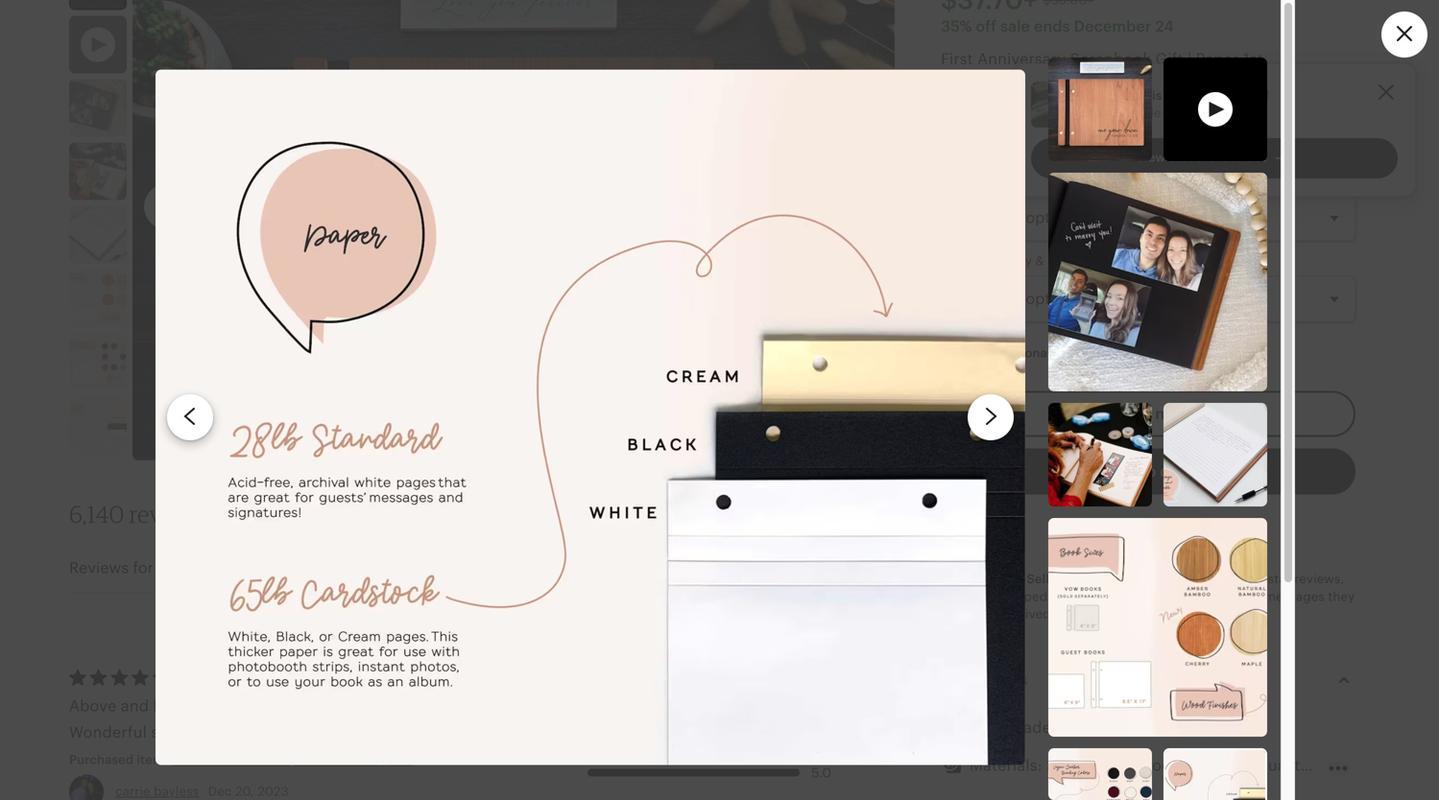 Task type: describe. For each thing, give the bounding box(es) containing it.
to inside this seller consistently earned 5-star reviews, shipped on time, and replied quickly to any messages they received.
[[1224, 590, 1237, 604]]

1 horizontal spatial first anniversary scrapbook gift paper 1st anniversary gift image 4 image
[[1164, 403, 1268, 507]]

this
[[1069, 572, 1093, 587]]

customer service
[[588, 749, 695, 764]]

view cart & check out link
[[1031, 138, 1398, 179]]

type for wood
[[1054, 173, 1083, 188]]

today
[[1223, 139, 1257, 153]]

hours
[[1231, 106, 1266, 120]]

& for size
[[1004, 173, 1012, 188]]

item for item quality
[[588, 669, 615, 684]]

replied
[[1131, 590, 1173, 604]]

by
[[1084, 139, 1099, 153]]

archival
[[1191, 758, 1251, 775]]

first anniversary scrapbook gift |  paper 1st anniversary gift | one year down forever to go
[[941, 51, 1293, 91]]

love
[[242, 725, 273, 742]]

0 horizontal spatial first anniversary scrapbook gift paper 1st anniversary gift image 4 image
[[69, 206, 127, 264]]

the
[[277, 725, 301, 742]]

sale inside save on this item in your cart! 55% off sale ends in 23 hours
[[1138, 106, 1162, 120]]

sheet
[[941, 254, 976, 269]]

105 button
[[69, 557, 269, 581]]

view cart & check out
[[1137, 150, 1267, 165]]

quantity
[[980, 254, 1032, 269]]

star
[[999, 572, 1024, 587]]

out
[[1247, 150, 1267, 165]]

seller
[[1097, 572, 1130, 587]]

0 vertical spatial in
[[1196, 88, 1208, 103]]

wonderful
[[69, 725, 147, 742]]

1 vertical spatial dec
[[208, 785, 232, 800]]

star_seller image
[[1079, 102, 1096, 119]]

0 horizontal spatial paper
[[1048, 254, 1083, 269]]

order
[[1187, 139, 1220, 153]]

cart
[[1169, 150, 1193, 165]]

messages
[[1265, 590, 1325, 604]]

0 vertical spatial sale
[[1001, 18, 1031, 35]]

shipping.
[[357, 698, 427, 716]]

& for cart
[[1196, 150, 1205, 165]]

beyond
[[153, 698, 209, 716]]

make
[[233, 698, 273, 716]]

1 horizontal spatial and
[[209, 725, 237, 742]]

size
[[975, 173, 1000, 188]]

quality
[[1256, 758, 1309, 775]]

december
[[1074, 18, 1152, 35]]

item.
[[306, 725, 344, 742]]

1 vertical spatial gift
[[1034, 74, 1062, 91]]

20,
[[235, 785, 254, 800]]

scrapbook
[[1070, 51, 1152, 68]]

reviews,
[[1295, 572, 1345, 587]]

2 5.0 from the top
[[812, 766, 832, 781]]

1 horizontal spatial first anniversary scrapbook gift paper 1st anniversary gift image 3 image
[[1049, 403, 1153, 507]]

cart!
[[1241, 88, 1270, 103]]

0 vertical spatial anniversary
[[978, 51, 1066, 68]]

1 vertical spatial anniversary
[[941, 74, 1030, 91]]

earned
[[1210, 572, 1253, 587]]

to inside above and beyond to make christmas shipping. thank you!! wonderful service and love the item.
[[214, 698, 229, 716]]

it
[[1073, 139, 1081, 153]]

if
[[1150, 139, 1158, 153]]

item details button
[[924, 658, 1373, 704]]

reviews
[[129, 500, 209, 529]]

consistently
[[1133, 572, 1207, 587]]

paper,
[[1314, 758, 1360, 775]]

purchased
[[69, 754, 134, 768]]

to inside first anniversary scrapbook gift |  paper 1st anniversary gift | one year down forever to go
[[1254, 74, 1269, 91]]

0 horizontal spatial close-up of interior of first anniversary wedding album, featuring photos attached to archival black paper and messages written alongside. image
[[69, 79, 127, 137]]

laser
[[1365, 758, 1405, 775]]

customer
[[588, 749, 648, 764]]

go
[[1273, 74, 1293, 91]]

you
[[1161, 139, 1183, 153]]

1 vertical spatial and
[[121, 698, 149, 716]]

books are bound using vegan leather binding available in black, grey, ivory, burgundy, white, navy, red, forest green, light blue, gold, or silver. image
[[69, 333, 127, 390]]

materials:
[[970, 758, 1043, 775]]

seller.
[[1027, 572, 1065, 587]]

engr
[[1409, 758, 1440, 775]]

handmade
[[970, 720, 1052, 737]]

0 horizontal spatial first anniversary scrapbook gift paper 1st anniversary gift image 3 image
[[69, 143, 127, 200]]

6,140 reviews
[[69, 500, 209, 529]]

type for paper
[[1086, 254, 1115, 269]]

0 vertical spatial ends
[[1034, 18, 1070, 35]]

above and beyond to make christmas shipping. thank you!! wonderful service and love the item.
[[69, 698, 517, 742]]

55%
[[1089, 106, 1114, 120]]

6,140
[[69, 500, 124, 529]]

105
[[240, 562, 262, 576]]

view
[[1137, 150, 1166, 165]]

1 vertical spatial close-up of interior of first anniversary wedding album, featuring photos attached to archival black paper and messages written alongside. image
[[1049, 173, 1268, 392]]

first anniversary scrapbook gift paper 1st anniversary gift image 1 image
[[1049, 58, 1153, 161]]

save on this item in your cart! 55% off sale ends in 23 hours
[[1089, 88, 1270, 120]]

down
[[1147, 74, 1189, 91]]

book size & wood type
[[941, 173, 1086, 188]]

time,
[[1070, 590, 1101, 604]]

2023
[[258, 785, 289, 800]]

1 horizontal spatial |
[[1188, 51, 1192, 68]]

save
[[1089, 88, 1118, 103]]

item for item details
[[941, 672, 975, 690]]

christmas
[[278, 698, 353, 716]]



Task type: locate. For each thing, give the bounding box(es) containing it.
forever
[[1193, 74, 1250, 91]]

0 vertical spatial dec
[[1102, 139, 1126, 153]]

sale right 35%
[[1001, 18, 1031, 35]]

type
[[1054, 173, 1083, 188], [1086, 254, 1115, 269]]

0 vertical spatial gift
[[1156, 51, 1184, 68]]

item
[[1166, 88, 1193, 103]]

any
[[1240, 590, 1261, 604]]

service down beyond
[[151, 725, 205, 742]]

item left quality
[[588, 669, 615, 684]]

35%
[[941, 18, 972, 35]]

service right customer
[[651, 749, 695, 764]]

1 vertical spatial to
[[1224, 590, 1237, 604]]

0 vertical spatial 5.0
[[812, 726, 832, 741]]

2 vertical spatial &
[[1036, 254, 1045, 269]]

arrives
[[964, 139, 1007, 153]]

above
[[69, 698, 117, 716]]

item left details
[[941, 672, 975, 690]]

and inside this seller consistently earned 5-star reviews, shipped on time, and replied quickly to any messages they received.
[[1105, 590, 1127, 604]]

0 horizontal spatial ends
[[1034, 18, 1070, 35]]

sale
[[1001, 18, 1031, 35], [1138, 106, 1162, 120]]

1 vertical spatial type
[[1086, 254, 1115, 269]]

to
[[1254, 74, 1269, 91], [1224, 590, 1237, 604], [214, 698, 229, 716]]

paper
[[1196, 51, 1239, 68], [1048, 254, 1083, 269]]

| left 'one'
[[1066, 74, 1070, 91]]

1 vertical spatial sale
[[1138, 106, 1162, 120]]

1 vertical spatial service
[[651, 749, 695, 764]]

wood,
[[1139, 758, 1186, 775]]

on down seller.
[[1051, 590, 1067, 604]]

1 vertical spatial ends
[[1165, 106, 1195, 120]]

1 horizontal spatial gift
[[1156, 51, 1184, 68]]

0 vertical spatial off
[[976, 18, 997, 35]]

0 vertical spatial type
[[1054, 173, 1083, 188]]

and up wonderful
[[121, 698, 149, 716]]

item:
[[137, 754, 168, 768]]

1 horizontal spatial &
[[1036, 254, 1045, 269]]

materials: sustainable wood, archival quality paper, laser engr
[[970, 758, 1440, 775]]

& for quantity
[[1036, 254, 1045, 269]]

1 vertical spatial first anniversary scrapbook gift paper 1st anniversary gift image 5 image
[[1049, 519, 1268, 738]]

details
[[978, 672, 1028, 690]]

off right 35%
[[976, 18, 997, 35]]

0 horizontal spatial sale
[[1001, 18, 1031, 35]]

gift left 'one'
[[1034, 74, 1062, 91]]

ends down item
[[1165, 106, 1195, 120]]

guest books include one of 2 paper types. all paper is archival quality and will not yellow or fade over time. standard 28lb paper is white, or 65lb cardstock is available in white, black, or cream colors. image
[[155, 70, 1026, 766], [69, 396, 127, 454]]

2 vertical spatial and
[[209, 725, 237, 742]]

received.
[[999, 607, 1055, 622]]

this
[[1140, 88, 1163, 103]]

quality
[[619, 669, 660, 684]]

30
[[1130, 139, 1146, 153]]

off inside save on this item in your cart! 55% off sale ends in 23 hours
[[1117, 106, 1134, 120]]

& right the cart
[[1196, 150, 1205, 165]]

23
[[1213, 106, 1228, 120]]

anniversary down 35% off sale ends december 24
[[978, 51, 1066, 68]]

1 vertical spatial on
[[1051, 590, 1067, 604]]

1 horizontal spatial to
[[1224, 590, 1237, 604]]

0 horizontal spatial first anniversary scrapbook gift paper 1st anniversary gift image 5 image
[[69, 269, 127, 327]]

paper right quantity
[[1048, 254, 1083, 269]]

ends inside save on this item in your cart! 55% off sale ends in 23 hours
[[1165, 106, 1195, 120]]

off
[[976, 18, 997, 35], [1117, 106, 1134, 120]]

paper up forever
[[1196, 51, 1239, 68]]

first anniversary scrapbook gift paper 1st anniversary gift image 4 image
[[69, 206, 127, 264], [1164, 403, 1268, 507]]

1 vertical spatial first anniversary scrapbook gift paper 1st anniversary gift image 3 image
[[1049, 403, 1153, 507]]

0 horizontal spatial dec
[[208, 785, 232, 800]]

0 horizontal spatial to
[[214, 698, 229, 716]]

check
[[1208, 150, 1244, 165]]

anniversary down first
[[941, 74, 1030, 91]]

1 horizontal spatial item
[[941, 672, 975, 690]]

0 vertical spatial |
[[1188, 51, 1192, 68]]

anniversary
[[978, 51, 1066, 68], [941, 74, 1030, 91]]

|
[[1188, 51, 1192, 68], [1066, 74, 1070, 91]]

1 vertical spatial |
[[1066, 74, 1070, 91]]

0 vertical spatial close-up of interior of first anniversary wedding album, featuring photos attached to archival black paper and messages written alongside. image
[[69, 79, 127, 137]]

0 horizontal spatial item
[[588, 669, 615, 684]]

0 vertical spatial &
[[1196, 150, 1205, 165]]

soon! get
[[1010, 139, 1069, 153]]

0 horizontal spatial |
[[1066, 74, 1070, 91]]

1 vertical spatial &
[[1004, 173, 1012, 188]]

first anniversary scrapbook gift paper 1st anniversary gift image 5 image
[[69, 269, 127, 327], [1049, 519, 1268, 738]]

on
[[1121, 88, 1137, 103], [1051, 590, 1067, 604]]

item quality
[[588, 669, 660, 684]]

0 horizontal spatial guest books include one of 2 paper types. all paper is archival quality and will not yellow or fade over time. standard 28lb paper is white, or 65lb cardstock is available in white, black, or cream colors. image
[[69, 396, 127, 454]]

1 horizontal spatial type
[[1086, 254, 1115, 269]]

& right size
[[1004, 173, 1012, 188]]

shipped
[[999, 590, 1048, 604]]

to down earned
[[1224, 590, 1237, 604]]

first
[[941, 51, 974, 68]]

book
[[941, 173, 972, 188]]

0 vertical spatial paper
[[1196, 51, 1239, 68]]

year
[[1110, 74, 1142, 91]]

0 horizontal spatial off
[[976, 18, 997, 35]]

2 horizontal spatial and
[[1105, 590, 1127, 604]]

and left love
[[209, 725, 237, 742]]

dec right by
[[1102, 139, 1126, 153]]

gift
[[1156, 51, 1184, 68], [1034, 74, 1062, 91]]

0 horizontal spatial and
[[121, 698, 149, 716]]

0 vertical spatial first anniversary scrapbook gift paper 1st anniversary gift image 4 image
[[69, 206, 127, 264]]

dec left 20,
[[208, 785, 232, 800]]

one
[[1074, 74, 1106, 91]]

ends
[[1034, 18, 1070, 35], [1165, 106, 1195, 120]]

1 vertical spatial in
[[1198, 106, 1209, 120]]

0 horizontal spatial service
[[151, 725, 205, 742]]

sheet quantity & paper type
[[941, 254, 1119, 269]]

1 horizontal spatial off
[[1117, 106, 1134, 120]]

0 vertical spatial first anniversary scrapbook gift paper 1st anniversary gift image 5 image
[[69, 269, 127, 327]]

35% off sale ends december 24
[[941, 18, 1174, 35]]

& right quantity
[[1036, 254, 1045, 269]]

1 vertical spatial off
[[1117, 106, 1134, 120]]

item details
[[941, 672, 1028, 690]]

0 vertical spatial first anniversary scrapbook gift paper 1st anniversary gift image 3 image
[[69, 143, 127, 200]]

5.0
[[812, 726, 832, 741], [812, 766, 832, 781]]

sustainable
[[1047, 758, 1134, 775]]

in right item
[[1196, 88, 1208, 103]]

1 vertical spatial first anniversary scrapbook gift paper 1st anniversary gift image 4 image
[[1164, 403, 1268, 507]]

0 horizontal spatial &
[[1004, 173, 1012, 188]]

sale down this
[[1138, 106, 1162, 120]]

you!!
[[481, 698, 517, 716]]

and
[[1105, 590, 1127, 604], [121, 698, 149, 716], [209, 725, 237, 742]]

0 horizontal spatial on
[[1051, 590, 1067, 604]]

0 vertical spatial on
[[1121, 88, 1137, 103]]

in left 23
[[1198, 106, 1209, 120]]

&
[[1196, 150, 1205, 165], [1004, 173, 1012, 188], [1036, 254, 1045, 269]]

wood
[[1016, 173, 1051, 188]]

arrives soon! get it by dec 30 if you order today
[[964, 139, 1257, 153]]

1 horizontal spatial ends
[[1165, 106, 1195, 120]]

purchased item:
[[69, 754, 172, 768]]

your
[[1211, 88, 1238, 103]]

on inside this seller consistently earned 5-star reviews, shipped on time, and replied quickly to any messages they received.
[[1051, 590, 1067, 604]]

0 horizontal spatial type
[[1054, 173, 1083, 188]]

24
[[1156, 18, 1174, 35]]

1 vertical spatial paper
[[1048, 254, 1083, 269]]

1 horizontal spatial sale
[[1138, 106, 1162, 120]]

1 horizontal spatial paper
[[1196, 51, 1239, 68]]

1 horizontal spatial close-up of interior of first anniversary wedding album, featuring photos attached to archival black paper and messages written alongside. image
[[1049, 173, 1268, 392]]

thank
[[431, 698, 476, 716]]

item inside "dropdown button"
[[941, 672, 975, 690]]

1 vertical spatial 5.0
[[812, 766, 832, 781]]

star
[[1268, 572, 1291, 587]]

to left go
[[1254, 74, 1269, 91]]

this seller consistently earned 5-star reviews, shipped on time, and replied quickly to any messages they received.
[[999, 572, 1355, 622]]

1 horizontal spatial on
[[1121, 88, 1137, 103]]

5-
[[1256, 572, 1268, 587]]

2 horizontal spatial to
[[1254, 74, 1269, 91]]

dec 20, 2023
[[205, 785, 289, 800]]

item
[[588, 669, 615, 684], [941, 672, 975, 690]]

service
[[151, 725, 205, 742], [651, 749, 695, 764]]

first anniversary scrapbook gift paper 1st anniversary gift image 3 image
[[69, 143, 127, 200], [1049, 403, 1153, 507]]

gift up down
[[1156, 51, 1184, 68]]

0 horizontal spatial gift
[[1034, 74, 1062, 91]]

1 5.0 from the top
[[812, 726, 832, 741]]

type right the wood
[[1054, 173, 1083, 188]]

ends left december
[[1034, 18, 1070, 35]]

close-up of interior of first anniversary wedding album, featuring photos attached to archival black paper and messages written alongside. image
[[69, 79, 127, 137], [1049, 173, 1268, 392]]

on left this
[[1121, 88, 1137, 103]]

1 horizontal spatial first anniversary scrapbook gift paper 1st anniversary gift image 5 image
[[1049, 519, 1268, 738]]

1 horizontal spatial guest books include one of 2 paper types. all paper is archival quality and will not yellow or fade over time. standard 28lb paper is white, or 65lb cardstock is available in white, black, or cream colors. image
[[155, 70, 1026, 766]]

star seller.
[[999, 572, 1065, 587]]

type right quantity
[[1086, 254, 1115, 269]]

they
[[1329, 590, 1355, 604]]

paper inside first anniversary scrapbook gift |  paper 1st anniversary gift | one year down forever to go
[[1196, 51, 1239, 68]]

1st
[[1244, 51, 1264, 68]]

| up down
[[1188, 51, 1192, 68]]

0 vertical spatial and
[[1105, 590, 1127, 604]]

0 vertical spatial service
[[151, 725, 205, 742]]

1 horizontal spatial dec
[[1102, 139, 1126, 153]]

1 horizontal spatial service
[[651, 749, 695, 764]]

to left make
[[214, 698, 229, 716]]

service inside above and beyond to make christmas shipping. thank you!! wonderful service and love the item.
[[151, 725, 205, 742]]

2 horizontal spatial &
[[1196, 150, 1205, 165]]

on inside save on this item in your cart! 55% off sale ends in 23 hours
[[1121, 88, 1137, 103]]

2 vertical spatial to
[[214, 698, 229, 716]]

and down seller
[[1105, 590, 1127, 604]]

0 vertical spatial to
[[1254, 74, 1269, 91]]

off right 55% at the top right of the page
[[1117, 106, 1134, 120]]



Task type: vqa. For each thing, say whether or not it's contained in the screenshot.
Deliver To United States, 75211 dropdown button
no



